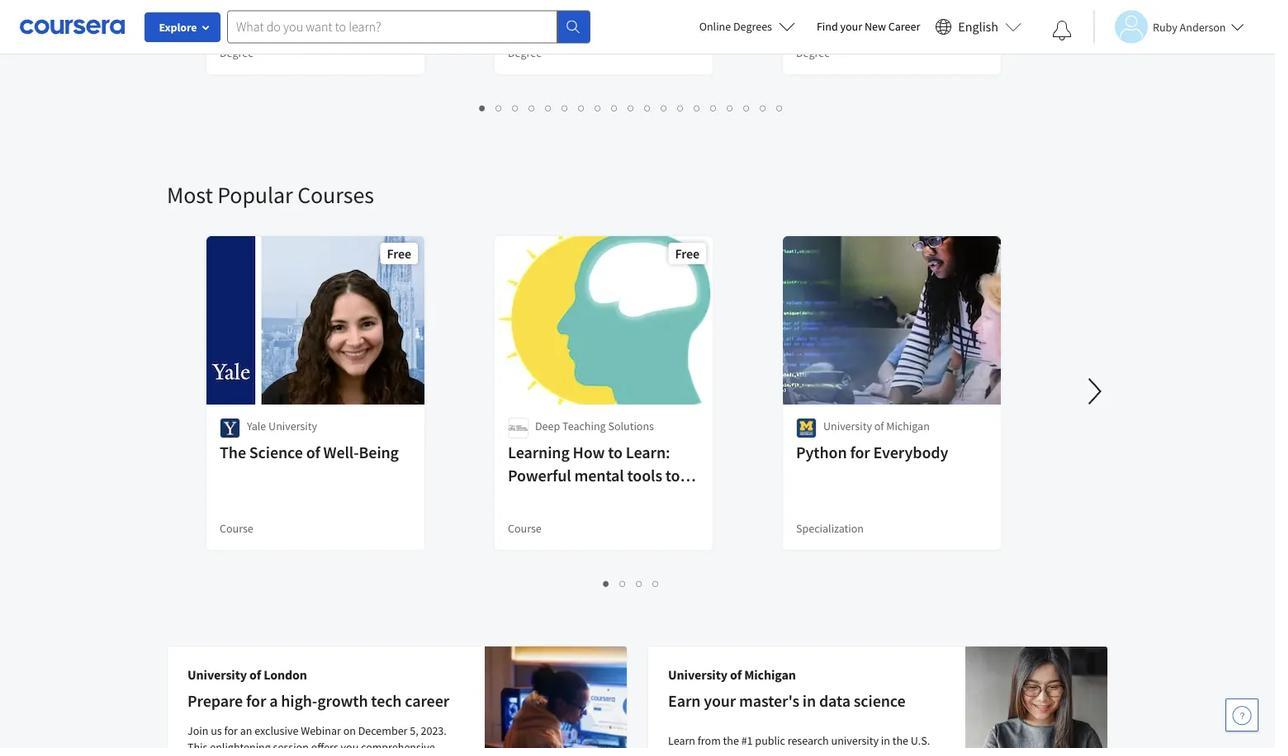 Task type: describe. For each thing, give the bounding box(es) containing it.
7
[[579, 99, 585, 115]]

high-
[[281, 691, 317, 712]]

9 button
[[607, 97, 623, 117]]

3 degree from the left
[[797, 45, 830, 60]]

most popular courses carousel element
[[167, 131, 1276, 606]]

2 degree from the left
[[508, 45, 542, 60]]

0 vertical spatial your
[[841, 19, 863, 34]]

university of michigan image
[[797, 418, 817, 439]]

course for learning how to learn: powerful mental tools to help you master tough subjects
[[508, 521, 542, 536]]

3 button for 2 button for the top 1 button
[[508, 97, 524, 117]]

19
[[777, 99, 790, 115]]

deep teaching solutions image
[[508, 418, 529, 439]]

december
[[358, 724, 408, 739]]

popular
[[218, 181, 293, 209]]

learning
[[508, 442, 570, 463]]

0 horizontal spatial to
[[608, 442, 623, 463]]

subjects
[[508, 512, 566, 533]]

10
[[628, 99, 642, 115]]

help center image
[[1233, 706, 1253, 725]]

find your new career link
[[809, 17, 929, 37]]

find your new career
[[817, 19, 921, 34]]

2 degree from the left
[[561, 26, 594, 40]]

2 button for 1 button to the bottom
[[615, 573, 632, 592]]

6
[[562, 99, 569, 115]]

english button
[[929, 0, 1029, 54]]

1 vertical spatial 1 button
[[599, 573, 615, 592]]

11 button
[[640, 97, 658, 117]]

8
[[595, 99, 602, 115]]

9
[[612, 99, 618, 115]]

you inside join us for an exclusive webinar on december 5, 2023. this enlightening session offers you comprehensiv
[[341, 740, 359, 749]]

14 button
[[690, 97, 708, 117]]

list inside "most popular courses carousel" element
[[208, 573, 1055, 592]]

explore
[[159, 20, 197, 35]]

3 button for 2 button in "most popular courses carousel" element
[[632, 573, 648, 592]]

7 button
[[574, 97, 590, 117]]

yale university image
[[220, 418, 240, 439]]

us
[[211, 724, 222, 739]]

powerful
[[508, 466, 571, 486]]

yale
[[247, 419, 266, 434]]

this
[[188, 740, 208, 749]]

12 button
[[656, 97, 675, 117]]

1 degree from the left
[[220, 45, 254, 60]]

coursera image
[[20, 13, 125, 40]]

most
[[167, 181, 213, 209]]

13 button
[[673, 97, 691, 117]]

ruby anderson
[[1153, 19, 1227, 34]]

6 button
[[557, 97, 574, 117]]

for inside join us for an exclusive webinar on december 5, 2023. this enlightening session offers you comprehensiv
[[224, 724, 238, 739]]

an
[[240, 724, 252, 739]]

deep teaching solutions
[[535, 419, 654, 434]]

online degrees
[[700, 19, 772, 34]]

18
[[761, 99, 774, 115]]

ruby anderson button
[[1094, 10, 1245, 43]]

11
[[645, 99, 658, 115]]

prepare for a high-growth tech career link
[[188, 691, 450, 712]]

8 button
[[590, 97, 607, 117]]

tools
[[628, 466, 663, 486]]

5,
[[410, 724, 419, 739]]

for inside university of london prepare for a high-growth tech career
[[246, 691, 266, 712]]

everybody
[[874, 442, 949, 463]]

free for learning how to learn: powerful mental tools to help you master tough subjects
[[675, 245, 700, 262]]

1 earn a degree from the left
[[240, 26, 306, 40]]

learn:
[[626, 442, 670, 463]]

earn your master's in data science link
[[668, 691, 906, 712]]

show notifications image
[[1053, 21, 1072, 40]]

2023.
[[421, 724, 447, 739]]

session
[[273, 740, 309, 749]]

next slide image
[[1076, 372, 1115, 411]]

online
[[700, 19, 731, 34]]

13
[[678, 99, 691, 115]]

4 for 4 'button' inside "most popular courses carousel" element
[[653, 575, 660, 591]]

tough
[[624, 489, 665, 509]]

science
[[249, 442, 303, 463]]

ruby
[[1153, 19, 1178, 34]]

university of michigan earn your master's in data science
[[668, 667, 906, 712]]

help
[[508, 489, 539, 509]]

university for university of london prepare for a high-growth tech career
[[188, 667, 247, 683]]

16 button
[[723, 97, 741, 117]]

the
[[220, 442, 246, 463]]

in
[[803, 691, 816, 712]]

17 button
[[739, 97, 757, 117]]

1 list from the top
[[208, 97, 1055, 117]]

earn inside university of michigan earn your master's in data science
[[668, 691, 701, 712]]

most popular courses
[[167, 181, 374, 209]]

your inside university of michigan earn your master's in data science
[[704, 691, 736, 712]]

for inside "most popular courses carousel" element
[[851, 442, 871, 463]]

15
[[711, 99, 724, 115]]

of for university of london prepare for a high-growth tech career
[[250, 667, 261, 683]]

degrees
[[734, 19, 772, 34]]

specialization
[[797, 521, 864, 536]]

you inside learning how to learn: powerful mental tools to help you master tough subjects
[[542, 489, 569, 509]]

course for the science of well-being
[[220, 521, 254, 536]]

courses
[[298, 181, 374, 209]]



Task type: locate. For each thing, give the bounding box(es) containing it.
michigan up master's
[[745, 667, 796, 683]]

0 horizontal spatial 3
[[513, 99, 519, 115]]

4 inside "most popular courses carousel" element
[[653, 575, 660, 591]]

4 button inside "most popular courses carousel" element
[[648, 573, 665, 592]]

3 degree from the left
[[849, 26, 882, 40]]

0 vertical spatial 3
[[513, 99, 519, 115]]

exclusive
[[255, 724, 299, 739]]

list
[[208, 97, 1055, 117], [208, 573, 1055, 592]]

0 horizontal spatial course
[[220, 521, 254, 536]]

english
[[959, 19, 999, 35]]

1 horizontal spatial free
[[675, 245, 700, 262]]

19 button
[[772, 97, 790, 117]]

3 button
[[508, 97, 524, 117], [632, 573, 648, 592]]

of for university of michigan earn your master's in data science
[[730, 667, 742, 683]]

join
[[188, 724, 209, 739]]

1 vertical spatial your
[[704, 691, 736, 712]]

michigan for university of michigan earn your master's in data science
[[745, 667, 796, 683]]

new
[[865, 19, 887, 34]]

online degrees button
[[686, 8, 809, 45]]

15 button
[[706, 97, 724, 117]]

degree down explore dropdown button
[[220, 45, 254, 60]]

degree up 5 button
[[508, 45, 542, 60]]

of for university of michigan
[[875, 419, 884, 434]]

18 button
[[756, 97, 774, 117]]

earn a degree
[[240, 26, 306, 40], [528, 26, 594, 40], [816, 26, 882, 40]]

1 vertical spatial to
[[666, 466, 680, 486]]

course down help
[[508, 521, 542, 536]]

master
[[572, 489, 621, 509]]

enlightening
[[210, 740, 271, 749]]

0 vertical spatial 1 button
[[475, 97, 491, 117]]

you
[[542, 489, 569, 509], [341, 740, 359, 749]]

well-
[[324, 442, 359, 463]]

university of michigan
[[824, 419, 930, 434]]

to
[[608, 442, 623, 463], [666, 466, 680, 486]]

3 inside "most popular courses carousel" element
[[637, 575, 643, 591]]

3 for the top 1 button's 4 'button'
[[513, 99, 519, 115]]

1 horizontal spatial you
[[542, 489, 569, 509]]

mental
[[575, 466, 624, 486]]

1 vertical spatial 3 button
[[632, 573, 648, 592]]

michigan
[[887, 419, 930, 434], [745, 667, 796, 683]]

2 horizontal spatial earn a degree
[[816, 26, 882, 40]]

0 horizontal spatial for
[[224, 724, 238, 739]]

16
[[728, 99, 741, 115]]

the science of well-being
[[220, 442, 399, 463]]

4
[[529, 99, 536, 115], [653, 575, 660, 591]]

0 vertical spatial 4 button
[[524, 97, 541, 117]]

1 vertical spatial michigan
[[745, 667, 796, 683]]

1 horizontal spatial 2
[[620, 575, 627, 591]]

0 horizontal spatial 3 button
[[508, 97, 524, 117]]

of inside university of london prepare for a high-growth tech career
[[250, 667, 261, 683]]

0 horizontal spatial 2 button
[[491, 97, 508, 117]]

0 horizontal spatial 1
[[480, 99, 486, 115]]

0 vertical spatial to
[[608, 442, 623, 463]]

1 vertical spatial 2
[[620, 575, 627, 591]]

2 earn a degree from the left
[[528, 26, 594, 40]]

1 degree from the left
[[272, 26, 306, 40]]

0 vertical spatial you
[[542, 489, 569, 509]]

4 button
[[524, 97, 541, 117], [648, 573, 665, 592]]

0 horizontal spatial 1 button
[[475, 97, 491, 117]]

on
[[343, 724, 356, 739]]

course down 'the'
[[220, 521, 254, 536]]

yale university
[[247, 419, 317, 434]]

4 button for 1 button to the bottom
[[648, 573, 665, 592]]

you down on
[[341, 740, 359, 749]]

1 free from the left
[[387, 245, 411, 262]]

10 11 12 13 14 15 16 17 18 19
[[628, 99, 790, 115]]

2 horizontal spatial degree
[[849, 26, 882, 40]]

master's
[[740, 691, 800, 712]]

degree
[[220, 45, 254, 60], [508, 45, 542, 60], [797, 45, 830, 60]]

2 horizontal spatial degree
[[797, 45, 830, 60]]

1 vertical spatial 4
[[653, 575, 660, 591]]

1 horizontal spatial to
[[666, 466, 680, 486]]

1 horizontal spatial 3
[[637, 575, 643, 591]]

2 free from the left
[[675, 245, 700, 262]]

webinar
[[301, 724, 341, 739]]

how
[[573, 442, 605, 463]]

for up an
[[246, 691, 266, 712]]

1 horizontal spatial 4 button
[[648, 573, 665, 592]]

find
[[817, 19, 838, 34]]

2 horizontal spatial for
[[851, 442, 871, 463]]

10 button
[[623, 97, 642, 117]]

1 course from the left
[[220, 521, 254, 536]]

None search field
[[227, 10, 591, 43]]

0 vertical spatial 3 button
[[508, 97, 524, 117]]

0 horizontal spatial degree
[[272, 26, 306, 40]]

4 button for the top 1 button
[[524, 97, 541, 117]]

growth
[[317, 691, 368, 712]]

1 horizontal spatial your
[[841, 19, 863, 34]]

2 button inside "most popular courses carousel" element
[[615, 573, 632, 592]]

teaching
[[563, 419, 606, 434]]

2 course from the left
[[508, 521, 542, 536]]

0 horizontal spatial 4 button
[[524, 97, 541, 117]]

1 inside "most popular courses carousel" element
[[604, 575, 610, 591]]

0 horizontal spatial your
[[704, 691, 736, 712]]

tech
[[371, 691, 402, 712]]

0 horizontal spatial michigan
[[745, 667, 796, 683]]

0 vertical spatial 2 button
[[491, 97, 508, 117]]

1 horizontal spatial for
[[246, 691, 266, 712]]

5 button
[[541, 97, 557, 117]]

0 vertical spatial 1
[[480, 99, 486, 115]]

michigan inside "most popular courses carousel" element
[[887, 419, 930, 434]]

degree down find
[[797, 45, 830, 60]]

2 for 1 button to the bottom
[[620, 575, 627, 591]]

for right us
[[224, 724, 238, 739]]

2 button
[[491, 97, 508, 117], [615, 573, 632, 592]]

free
[[387, 245, 411, 262], [675, 245, 700, 262]]

of left london
[[250, 667, 261, 683]]

4 for the top 1 button's 4 'button'
[[529, 99, 536, 115]]

17
[[744, 99, 757, 115]]

of
[[875, 419, 884, 434], [306, 442, 320, 463], [250, 667, 261, 683], [730, 667, 742, 683]]

12
[[661, 99, 675, 115]]

to right how at bottom left
[[608, 442, 623, 463]]

anderson
[[1180, 19, 1227, 34]]

1 horizontal spatial degree
[[508, 45, 542, 60]]

0 horizontal spatial earn a degree
[[240, 26, 306, 40]]

0 horizontal spatial you
[[341, 740, 359, 749]]

university
[[269, 419, 317, 434], [824, 419, 872, 434], [188, 667, 247, 683], [668, 667, 728, 683]]

1 vertical spatial list
[[208, 573, 1055, 592]]

solutions
[[608, 419, 654, 434]]

1 horizontal spatial 3 button
[[632, 573, 648, 592]]

1 for 2 button in "most popular courses carousel" element
[[604, 575, 610, 591]]

career
[[405, 691, 450, 712]]

0 vertical spatial michigan
[[887, 419, 930, 434]]

2 list from the top
[[208, 573, 1055, 592]]

learning how to learn: powerful mental tools to help you master tough subjects
[[508, 442, 680, 533]]

of inside university of michigan earn your master's in data science
[[730, 667, 742, 683]]

your
[[841, 19, 863, 34], [704, 691, 736, 712]]

your right find
[[841, 19, 863, 34]]

university inside university of michigan earn your master's in data science
[[668, 667, 728, 683]]

2 for the top 1 button
[[496, 99, 503, 115]]

2 inside "most popular courses carousel" element
[[620, 575, 627, 591]]

0 vertical spatial 2
[[496, 99, 503, 115]]

your left master's
[[704, 691, 736, 712]]

university for university of michigan
[[824, 419, 872, 434]]

join us for an exclusive webinar on december 5, 2023. this enlightening session offers you comprehensiv
[[188, 724, 465, 749]]

of up python for everybody
[[875, 419, 884, 434]]

explore button
[[145, 12, 221, 42]]

1 horizontal spatial course
[[508, 521, 542, 536]]

course
[[220, 521, 254, 536], [508, 521, 542, 536]]

1 vertical spatial 1
[[604, 575, 610, 591]]

1 vertical spatial 3
[[637, 575, 643, 591]]

0 vertical spatial list
[[208, 97, 1055, 117]]

0 horizontal spatial degree
[[220, 45, 254, 60]]

deep
[[535, 419, 560, 434]]

1 horizontal spatial michigan
[[887, 419, 930, 434]]

python
[[797, 442, 847, 463]]

1 vertical spatial for
[[246, 691, 266, 712]]

0 vertical spatial for
[[851, 442, 871, 463]]

1 for 2 button for the top 1 button
[[480, 99, 486, 115]]

of left well-
[[306, 442, 320, 463]]

university for university of michigan earn your master's in data science
[[668, 667, 728, 683]]

2 vertical spatial for
[[224, 724, 238, 739]]

0 horizontal spatial 2
[[496, 99, 503, 115]]

1 horizontal spatial earn a degree
[[528, 26, 594, 40]]

1 horizontal spatial 2 button
[[615, 573, 632, 592]]

1 vertical spatial 2 button
[[615, 573, 632, 592]]

python for everybody
[[797, 442, 949, 463]]

1 vertical spatial 4 button
[[648, 573, 665, 592]]

university inside university of london prepare for a high-growth tech career
[[188, 667, 247, 683]]

earn
[[240, 26, 262, 40], [528, 26, 550, 40], [816, 26, 839, 40], [668, 691, 701, 712]]

1 vertical spatial you
[[341, 740, 359, 749]]

offers
[[311, 740, 339, 749]]

3 for 4 'button' inside "most popular courses carousel" element
[[637, 575, 643, 591]]

0 vertical spatial 4
[[529, 99, 536, 115]]

1 horizontal spatial degree
[[561, 26, 594, 40]]

a
[[264, 26, 270, 40], [553, 26, 558, 40], [841, 26, 847, 40], [270, 691, 278, 712]]

3 button inside "most popular courses carousel" element
[[632, 573, 648, 592]]

1 horizontal spatial 1 button
[[599, 573, 615, 592]]

0 horizontal spatial 4
[[529, 99, 536, 115]]

14
[[694, 99, 708, 115]]

5
[[546, 99, 552, 115]]

london
[[264, 667, 307, 683]]

What do you want to learn? text field
[[227, 10, 558, 43]]

for down university of michigan
[[851, 442, 871, 463]]

2 button for the top 1 button
[[491, 97, 508, 117]]

science
[[854, 691, 906, 712]]

university of london prepare for a high-growth tech career
[[188, 667, 450, 712]]

to right tools
[[666, 466, 680, 486]]

prepare
[[188, 691, 243, 712]]

1 horizontal spatial 1
[[604, 575, 610, 591]]

career
[[889, 19, 921, 34]]

a inside university of london prepare for a high-growth tech career
[[270, 691, 278, 712]]

you down powerful
[[542, 489, 569, 509]]

free for the science of well-being
[[387, 245, 411, 262]]

3 earn a degree from the left
[[816, 26, 882, 40]]

0 horizontal spatial free
[[387, 245, 411, 262]]

michigan inside university of michigan earn your master's in data science
[[745, 667, 796, 683]]

michigan up everybody
[[887, 419, 930, 434]]

michigan for university of michigan
[[887, 419, 930, 434]]

3
[[513, 99, 519, 115], [637, 575, 643, 591]]

of up master's
[[730, 667, 742, 683]]

being
[[359, 442, 399, 463]]

data
[[820, 691, 851, 712]]

1 horizontal spatial 4
[[653, 575, 660, 591]]



Task type: vqa. For each thing, say whether or not it's contained in the screenshot.
14 "button"
yes



